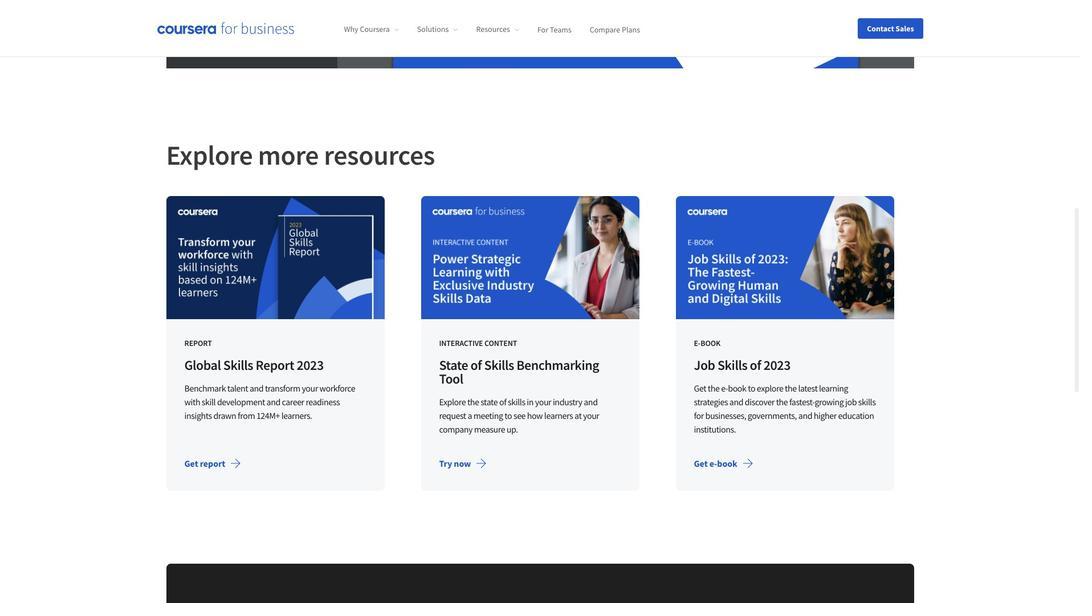 Task type: locate. For each thing, give the bounding box(es) containing it.
contact sales button
[[858, 18, 923, 38]]

your right in
[[535, 396, 551, 408]]

1 2023 from the left
[[297, 356, 324, 374]]

and
[[250, 383, 264, 394], [267, 396, 280, 408], [584, 396, 598, 408], [730, 396, 744, 408], [799, 410, 813, 421]]

and down "fastest-"
[[799, 410, 813, 421]]

job skills 2023 image
[[676, 196, 894, 319]]

get inside get the e-book to explore the latest learning strategies and discover the fastest-growing job skills for businesses, governments, and higher education institutions.
[[694, 383, 707, 394]]

job
[[846, 396, 857, 408]]

2023 up workforce
[[297, 356, 324, 374]]

company
[[439, 424, 473, 435]]

interactive
[[439, 338, 483, 348]]

get inside 'link'
[[184, 458, 198, 469]]

0 vertical spatial explore
[[166, 138, 253, 172]]

1 horizontal spatial skills
[[859, 396, 876, 408]]

0 horizontal spatial e-
[[710, 458, 717, 469]]

2 horizontal spatial of
[[750, 356, 761, 374]]

compare plans
[[590, 24, 640, 34]]

growing
[[815, 396, 844, 408]]

governments,
[[748, 410, 797, 421]]

get up strategies
[[694, 383, 707, 394]]

0 vertical spatial report
[[184, 338, 212, 348]]

tool
[[439, 370, 463, 388]]

e-
[[721, 383, 728, 394], [710, 458, 717, 469]]

1 vertical spatial e-
[[710, 458, 717, 469]]

1 vertical spatial to
[[505, 410, 512, 421]]

0 horizontal spatial your
[[302, 383, 318, 394]]

2 2023 from the left
[[764, 356, 791, 374]]

institutions.
[[694, 424, 736, 435]]

to up discover
[[748, 383, 756, 394]]

to
[[748, 383, 756, 394], [505, 410, 512, 421]]

the up a
[[467, 396, 479, 408]]

skills left in
[[508, 396, 525, 408]]

1 horizontal spatial of
[[499, 396, 507, 408]]

resources
[[324, 138, 435, 172]]

e- down institutions.
[[710, 458, 717, 469]]

1 horizontal spatial 2023
[[764, 356, 791, 374]]

how
[[527, 410, 543, 421]]

0 vertical spatial your
[[302, 383, 318, 394]]

the inside explore the state of skills in your industry and request a meeting to see how learners at your company measure up.
[[467, 396, 479, 408]]

skills up talent
[[223, 356, 253, 374]]

a
[[468, 410, 472, 421]]

skills right job
[[718, 356, 748, 374]]

get left report
[[184, 458, 198, 469]]

e- inside get the e-book to explore the latest learning strategies and discover the fastest-growing job skills for businesses, governments, and higher education institutions.
[[721, 383, 728, 394]]

0 horizontal spatial skills
[[508, 396, 525, 408]]

job
[[694, 356, 715, 374]]

2 skills from the left
[[484, 356, 514, 374]]

latest
[[799, 383, 818, 394]]

in
[[527, 396, 534, 408]]

1 horizontal spatial skills
[[484, 356, 514, 374]]

1 horizontal spatial explore
[[439, 396, 466, 408]]

state of skills benchmarking tool
[[439, 356, 599, 388]]

your up readiness
[[302, 383, 318, 394]]

get e-book
[[694, 458, 738, 469]]

0 horizontal spatial explore
[[166, 138, 253, 172]]

book inside get the e-book to explore the latest learning strategies and discover the fastest-growing job skills for businesses, governments, and higher education institutions.
[[728, 383, 747, 394]]

1 skills from the left
[[508, 396, 525, 408]]

now
[[454, 458, 471, 469]]

transform
[[265, 383, 300, 394]]

e- inside get e-book link
[[710, 458, 717, 469]]

skills right job on the bottom
[[859, 396, 876, 408]]

explore
[[166, 138, 253, 172], [439, 396, 466, 408]]

skills
[[223, 356, 253, 374], [484, 356, 514, 374], [718, 356, 748, 374]]

higher
[[814, 410, 837, 421]]

1 horizontal spatial e-
[[721, 383, 728, 394]]

explore inside explore the state of skills in your industry and request a meeting to see how learners at your company measure up.
[[439, 396, 466, 408]]

development
[[217, 396, 265, 408]]

try now
[[439, 458, 471, 469]]

and right industry
[[584, 396, 598, 408]]

explore
[[757, 383, 784, 394]]

0 horizontal spatial to
[[505, 410, 512, 421]]

your
[[302, 383, 318, 394], [535, 396, 551, 408], [583, 410, 600, 421]]

to left 'see'
[[505, 410, 512, 421]]

2023
[[297, 356, 324, 374], [764, 356, 791, 374]]

explore for explore the state of skills in your industry and request a meeting to see how learners at your company measure up.
[[439, 396, 466, 408]]

compare
[[590, 24, 620, 34]]

0 horizontal spatial skills
[[223, 356, 253, 374]]

book down institutions.
[[717, 458, 738, 469]]

2023 up explore
[[764, 356, 791, 374]]

of
[[471, 356, 482, 374], [750, 356, 761, 374], [499, 396, 507, 408]]

get report
[[184, 458, 225, 469]]

your right at
[[583, 410, 600, 421]]

sos tile image
[[421, 196, 639, 319]]

1 horizontal spatial your
[[535, 396, 551, 408]]

up.
[[507, 424, 518, 435]]

to inside get the e-book to explore the latest learning strategies and discover the fastest-growing job skills for businesses, governments, and higher education institutions.
[[748, 383, 756, 394]]

3 skills from the left
[[718, 356, 748, 374]]

global
[[184, 356, 221, 374]]

why coursera
[[344, 24, 390, 34]]

0 vertical spatial book
[[701, 338, 721, 348]]

skills down content
[[484, 356, 514, 374]]

2 horizontal spatial your
[[583, 410, 600, 421]]

and up businesses,
[[730, 396, 744, 408]]

2 vertical spatial your
[[583, 410, 600, 421]]

0 horizontal spatial of
[[471, 356, 482, 374]]

1 vertical spatial your
[[535, 396, 551, 408]]

e- up strategies
[[721, 383, 728, 394]]

book down job skills of 2023
[[728, 383, 747, 394]]

solutions link
[[417, 24, 458, 34]]

learners.
[[281, 410, 312, 421]]

and right talent
[[250, 383, 264, 394]]

report
[[184, 338, 212, 348], [256, 356, 294, 374]]

teams
[[550, 24, 572, 34]]

2 horizontal spatial skills
[[718, 356, 748, 374]]

contact sales
[[867, 23, 914, 33]]

report up global
[[184, 338, 212, 348]]

2 skills from the left
[[859, 396, 876, 408]]

skills inside get the e-book to explore the latest learning strategies and discover the fastest-growing job skills for businesses, governments, and higher education institutions.
[[859, 396, 876, 408]]

insights
[[184, 410, 212, 421]]

skills inside explore the state of skills in your industry and request a meeting to see how learners at your company measure up.
[[508, 396, 525, 408]]

and up 124m+
[[267, 396, 280, 408]]

0 horizontal spatial report
[[184, 338, 212, 348]]

why
[[344, 24, 358, 34]]

more
[[258, 138, 319, 172]]

skills
[[508, 396, 525, 408], [859, 396, 876, 408]]

benchmark talent and transform your workforce with skill development and career readiness insights drawn from 124m+ learners.
[[184, 383, 355, 421]]

businesses,
[[706, 410, 746, 421]]

explore more resources
[[166, 138, 435, 172]]

0 vertical spatial e-
[[721, 383, 728, 394]]

1 vertical spatial explore
[[439, 396, 466, 408]]

get report link
[[175, 450, 250, 477]]

of down interactive content
[[471, 356, 482, 374]]

1 horizontal spatial to
[[748, 383, 756, 394]]

learning
[[819, 383, 849, 394]]

coursera for business image
[[157, 22, 294, 34]]

skills for global
[[223, 356, 253, 374]]

book
[[701, 338, 721, 348], [728, 383, 747, 394], [717, 458, 738, 469]]

for
[[538, 24, 549, 34]]

solutions
[[417, 24, 449, 34]]

career
[[282, 396, 304, 408]]

0 vertical spatial to
[[748, 383, 756, 394]]

get down institutions.
[[694, 458, 708, 469]]

of inside explore the state of skills in your industry and request a meeting to see how learners at your company measure up.
[[499, 396, 507, 408]]

fastest-
[[790, 396, 815, 408]]

get for job skills of 2023
[[694, 458, 708, 469]]

0 horizontal spatial 2023
[[297, 356, 324, 374]]

of right the state
[[499, 396, 507, 408]]

the
[[708, 383, 720, 394], [785, 383, 797, 394], [467, 396, 479, 408], [776, 396, 788, 408]]

1 vertical spatial report
[[256, 356, 294, 374]]

2 vertical spatial book
[[717, 458, 738, 469]]

report up the transform
[[256, 356, 294, 374]]

1 skills from the left
[[223, 356, 253, 374]]

1 vertical spatial book
[[728, 383, 747, 394]]

discover
[[745, 396, 775, 408]]

of up explore
[[750, 356, 761, 374]]

book up job
[[701, 338, 721, 348]]



Task type: vqa. For each thing, say whether or not it's contained in the screenshot.
Main Content
no



Task type: describe. For each thing, give the bounding box(es) containing it.
2023 for global skills report 2023
[[297, 356, 324, 374]]

124m+
[[257, 410, 280, 421]]

for teams
[[538, 24, 572, 34]]

try
[[439, 458, 452, 469]]

talent
[[227, 383, 248, 394]]

for
[[694, 410, 704, 421]]

workforce
[[320, 383, 355, 394]]

global skills report 2023
[[184, 356, 324, 374]]

education
[[838, 410, 874, 421]]

industry
[[553, 396, 582, 408]]

interactive content
[[439, 338, 517, 348]]

explore for explore more resources
[[166, 138, 253, 172]]

contact
[[867, 23, 894, 33]]

benchmarking
[[517, 356, 599, 374]]

from
[[238, 410, 255, 421]]

drawn
[[213, 410, 236, 421]]

request
[[439, 410, 466, 421]]

the up strategies
[[708, 383, 720, 394]]

benchmark
[[184, 383, 226, 394]]

1 horizontal spatial report
[[256, 356, 294, 374]]

coursera
[[360, 24, 390, 34]]

at
[[575, 410, 582, 421]]

report
[[200, 458, 225, 469]]

the left latest
[[785, 383, 797, 394]]

readiness
[[306, 396, 340, 408]]

2023 for job skills of 2023
[[764, 356, 791, 374]]

meeting
[[474, 410, 503, 421]]

state
[[481, 396, 498, 408]]

the up governments,
[[776, 396, 788, 408]]

get for global skills report 2023
[[184, 458, 198, 469]]

skills for job
[[718, 356, 748, 374]]

see
[[514, 410, 526, 421]]

get the e-book to explore the latest learning strategies and discover the fastest-growing job skills for businesses, governments, and higher education institutions.
[[694, 383, 876, 435]]

resources link
[[476, 24, 519, 34]]

skills inside state of skills benchmarking tool
[[484, 356, 514, 374]]

plans
[[622, 24, 640, 34]]

your inside benchmark talent and transform your workforce with skill development and career readiness insights drawn from 124m+ learners.
[[302, 383, 318, 394]]

e-
[[694, 338, 701, 348]]

sales
[[896, 23, 914, 33]]

try now link
[[430, 450, 496, 477]]

to inside explore the state of skills in your industry and request a meeting to see how learners at your company measure up.
[[505, 410, 512, 421]]

resources
[[476, 24, 510, 34]]

and inside explore the state of skills in your industry and request a meeting to see how learners at your company measure up.
[[584, 396, 598, 408]]

state
[[439, 356, 468, 374]]

for teams link
[[538, 24, 572, 34]]

of inside state of skills benchmarking tool
[[471, 356, 482, 374]]

explore the state of skills in your industry and request a meeting to see how learners at your company measure up.
[[439, 396, 600, 435]]

with
[[184, 396, 200, 408]]

content
[[485, 338, 517, 348]]

job skills of 2023
[[694, 356, 791, 374]]

gsr tile image
[[166, 196, 385, 319]]

learners
[[544, 410, 573, 421]]

skill
[[202, 396, 216, 408]]

measure
[[474, 424, 505, 435]]

compare plans link
[[590, 24, 640, 34]]

strategies
[[694, 396, 728, 408]]

get e-book link
[[685, 450, 763, 477]]

why coursera link
[[344, 24, 399, 34]]

e-book
[[694, 338, 721, 348]]



